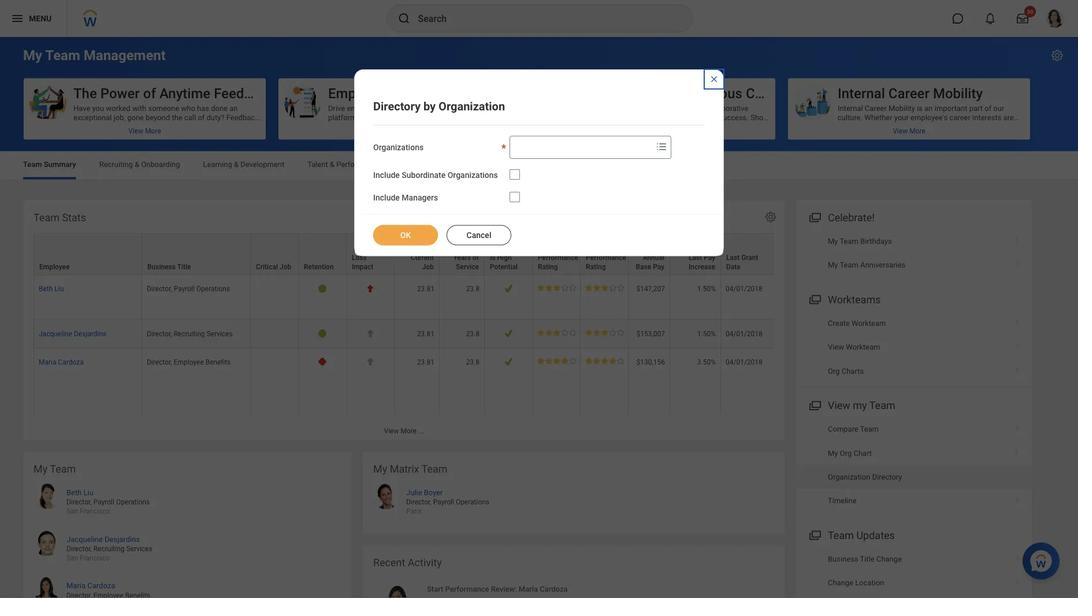 Task type: describe. For each thing, give the bounding box(es) containing it.
business title change link
[[797, 547, 1033, 571]]

employee for employee
[[39, 263, 70, 271]]

& for talent
[[330, 160, 335, 169]]

is
[[490, 254, 496, 262]]

julie boyer
[[406, 488, 443, 497]]

retention
[[304, 263, 334, 271]]

view workteam
[[829, 343, 881, 352]]

cardoza inside row
[[58, 358, 84, 366]]

row containing years in current job
[[34, 233, 932, 275]]

power
[[100, 85, 140, 101]]

critical job button
[[251, 234, 298, 274]]

list for celebrate!
[[797, 229, 1033, 277]]

employee for employee engagement
[[328, 85, 389, 101]]

profile logan mcneil element
[[1040, 6, 1072, 31]]

main content containing my team management
[[0, 37, 1079, 598]]

engagement
[[392, 85, 471, 101]]

employee button
[[34, 234, 142, 274]]

organization inside dialog
[[439, 100, 505, 113]]

loss impact button
[[347, 234, 394, 274]]

director, for director, payroll operations san francisco
[[66, 498, 92, 506]]

include for include managers
[[373, 193, 400, 203]]

my for my matrix team
[[373, 463, 388, 475]]

beth for 'beth liu' link inside the beth liu list item
[[66, 488, 82, 497]]

current performance rating button
[[533, 234, 580, 274]]

this worker has low retention risk. image for director, recruiting services
[[318, 329, 327, 338]]

23.81 for director, payroll operations
[[417, 285, 435, 293]]

timeline link
[[797, 489, 1033, 513]]

director, payroll operations paris
[[406, 498, 490, 516]]

director, payroll operations san francisco
[[66, 498, 150, 516]]

team stats
[[34, 212, 86, 224]]

cancel button
[[447, 225, 512, 246]]

loss
[[352, 254, 367, 262]]

0 horizontal spatial beth liu link
[[39, 282, 64, 293]]

start performance review:  maria cardoza
[[427, 585, 568, 594]]

job inside years in current job
[[422, 263, 434, 271]]

my team anniversaries link
[[797, 253, 1033, 277]]

23.8 for $153,007
[[466, 329, 480, 338]]

critical job
[[256, 263, 292, 271]]

last for last pay increase
[[689, 254, 703, 262]]

list for view my team
[[797, 417, 1033, 513]]

recruiting & onboarding
[[99, 160, 180, 169]]

include managers
[[373, 193, 438, 203]]

menu group image for team updates
[[807, 527, 823, 543]]

& for learning
[[234, 160, 239, 169]]

start
[[427, 585, 444, 594]]

high
[[498, 254, 512, 262]]

inbox large image
[[1018, 13, 1029, 24]]

include subordinate organizations
[[373, 171, 498, 180]]

my matrix team
[[373, 463, 448, 475]]

compare team link
[[797, 417, 1033, 441]]

san for jacqueline desjardins
[[66, 554, 78, 562]]

jacqueline desjardins link for team
[[66, 533, 140, 544]]

meets expectations - performance in line with a solid team contributor. image for $153,007
[[538, 329, 577, 336]]

row containing beth liu
[[34, 275, 932, 320]]

view for view my team
[[829, 400, 851, 412]]

jacqueline desjardins for team
[[66, 535, 140, 544]]

maria cardoza link inside list item
[[66, 579, 115, 590]]

ok
[[401, 231, 411, 240]]

director, for director, payroll operations
[[147, 285, 172, 293]]

charts
[[842, 367, 864, 375]]

anytime
[[159, 85, 211, 101]]

23.81 for director, recruiting services
[[417, 329, 435, 338]]

recent activity element
[[363, 545, 785, 598]]

recent activity
[[373, 557, 442, 569]]

my for my team management
[[23, 47, 42, 64]]

jacqueline desjardins link for stats
[[39, 327, 107, 338]]

organization directory
[[829, 473, 903, 481]]

date
[[727, 263, 741, 271]]

beth for the leftmost 'beth liu' link
[[39, 285, 53, 293]]

pay inside last pay increase
[[704, 254, 716, 262]]

liu inside team stats element
[[55, 285, 64, 293]]

0 horizontal spatial change
[[829, 579, 854, 587]]

service
[[456, 263, 479, 271]]

boyer
[[424, 488, 443, 497]]

& for recruiting
[[135, 160, 139, 169]]

total
[[650, 244, 665, 252]]

of inside years of service
[[473, 254, 479, 262]]

julie boyer link
[[406, 486, 443, 497]]

last grant date
[[727, 254, 759, 271]]

chevron right image for celebrate!
[[1011, 233, 1026, 244]]

years of service
[[454, 254, 479, 271]]

recruiting inside tab list
[[99, 160, 133, 169]]

configure this page image
[[1051, 49, 1065, 62]]

chevron right image for team updates
[[1011, 551, 1026, 562]]

my team element
[[23, 452, 352, 598]]

business for business title change
[[829, 555, 859, 564]]

of inside button
[[143, 85, 156, 101]]

subordinate
[[402, 171, 446, 180]]

my
[[854, 400, 868, 412]]

the worker has been assessed as having high potential. image for $147,207
[[504, 284, 513, 293]]

rating for current performance rating
[[538, 263, 558, 271]]

feedback
[[214, 85, 274, 101]]

last pay increase button
[[671, 234, 721, 274]]

matrix
[[390, 463, 419, 475]]

cardoza inside recent activity element
[[540, 585, 568, 594]]

the
[[73, 85, 97, 101]]

list for team updates
[[797, 547, 1033, 598]]

my org chart
[[829, 449, 873, 458]]

create workteam
[[829, 319, 887, 328]]

ok button
[[373, 225, 438, 246]]

workteam for create workteam
[[852, 319, 887, 328]]

management
[[84, 47, 166, 64]]

team stats element
[[23, 200, 932, 440]]

the power of anytime feedback button
[[24, 78, 274, 140]]

activity
[[408, 557, 442, 569]]

0 vertical spatial change
[[877, 555, 903, 564]]

director, payroll operations
[[147, 285, 230, 293]]

years in current job button
[[395, 234, 439, 274]]

years in current job
[[409, 244, 434, 271]]

beth liu link inside beth liu list item
[[66, 486, 94, 497]]

previous
[[586, 244, 613, 252]]

view for view more ...
[[384, 427, 399, 435]]

jacqueline desjardins for stats
[[39, 329, 107, 338]]

my matrix team element
[[363, 452, 785, 534]]

and
[[645, 85, 668, 101]]

coaching and continuous conversations button
[[534, 78, 836, 140]]

menu group image for view my team
[[807, 397, 823, 413]]

payroll inside row
[[174, 285, 195, 293]]

maria cardoza for maria cardoza link inside list item
[[66, 582, 115, 590]]

employee engagement button
[[279, 78, 521, 140]]

0 vertical spatial org
[[829, 367, 840, 375]]

san for beth liu
[[66, 508, 78, 516]]

in
[[429, 244, 434, 252]]

years for current
[[409, 244, 427, 252]]

liu inside list item
[[84, 488, 94, 497]]

my team birthdays
[[829, 237, 893, 245]]

create
[[829, 319, 850, 328]]

total annual base pay button
[[629, 234, 670, 274]]

workteam for view workteam
[[847, 343, 881, 352]]

pay inside total annual base pay
[[653, 263, 665, 271]]

chevron right image inside org charts link
[[1011, 363, 1026, 374]]

3.50%
[[698, 358, 716, 366]]

director, for director, payroll operations paris
[[406, 498, 432, 506]]

julie
[[406, 488, 422, 497]]

jacqueline for team
[[66, 535, 103, 544]]

onboarding
[[141, 160, 180, 169]]

1 horizontal spatial organizations
[[448, 171, 498, 180]]

chevron right image for view my team
[[1011, 445, 1026, 456]]

timeline
[[829, 497, 857, 505]]

my team management
[[23, 47, 166, 64]]

cardoza inside list item
[[87, 582, 115, 590]]

recruiting for director, recruiting services
[[174, 329, 205, 338]]

location
[[856, 579, 885, 587]]

directory by organization dialog
[[354, 69, 724, 257]]

total annual base pay
[[636, 244, 665, 271]]

annual
[[643, 254, 665, 262]]

directory inside "list item"
[[873, 473, 903, 481]]

employee engagement
[[328, 85, 471, 101]]

view my team
[[829, 400, 896, 412]]

director, for director, recruiting services
[[147, 329, 172, 338]]

last pay increase
[[689, 254, 716, 271]]

the worker has been assessed as having high potential. image for $130,156
[[504, 357, 513, 366]]

23.8 for $147,207
[[466, 285, 480, 293]]

cell for director, recruiting services
[[251, 320, 299, 348]]

1 horizontal spatial employee
[[174, 358, 204, 366]]

my for my team birthdays
[[829, 237, 839, 245]]

desjardins for stats
[[74, 329, 107, 338]]

business title button
[[142, 234, 250, 274]]

operations for beth liu
[[116, 498, 150, 506]]

business title
[[147, 263, 191, 271]]

more
[[401, 427, 417, 435]]

my for my team
[[34, 463, 48, 475]]

1 vertical spatial org
[[840, 449, 852, 458]]

view more ...
[[384, 427, 424, 435]]

performance for current performance rating
[[538, 254, 579, 262]]



Task type: locate. For each thing, give the bounding box(es) containing it.
1 horizontal spatial business
[[829, 555, 859, 564]]

director, for director, employee benefits
[[147, 358, 172, 366]]

chevron right image inside create workteam link
[[1011, 315, 1026, 326]]

0 vertical spatial 1.50%
[[698, 285, 716, 293]]

last inside last grant date
[[727, 254, 740, 262]]

performance right "start"
[[446, 585, 489, 594]]

director, inside director, recruiting services san francisco
[[66, 545, 92, 553]]

francisco up director, recruiting services san francisco
[[80, 508, 110, 516]]

maria cardoza link inside row
[[39, 356, 84, 366]]

conversations
[[746, 85, 836, 101]]

2 row from the top
[[34, 275, 932, 320]]

last for last grant date
[[727, 254, 740, 262]]

san inside director, recruiting services san francisco
[[66, 554, 78, 562]]

retention button
[[299, 234, 346, 274]]

maria for maria cardoza link inside list item
[[66, 582, 86, 590]]

my inside my team anniversaries link
[[829, 261, 839, 269]]

view left more
[[384, 427, 399, 435]]

1 meets expectations - performance in line with a solid team contributor. image from the top
[[538, 284, 577, 291]]

Organizations field
[[510, 137, 653, 158]]

maria cardoza list item
[[34, 577, 341, 598]]

maria cardoza
[[39, 358, 84, 366], [66, 582, 115, 590]]

is high potential button
[[485, 234, 532, 274]]

1 row from the top
[[34, 233, 932, 275]]

2 horizontal spatial &
[[330, 160, 335, 169]]

1 1.50% from the top
[[698, 285, 716, 293]]

organization
[[439, 100, 505, 113], [829, 473, 871, 481]]

1 include from the top
[[373, 171, 400, 180]]

1 vertical spatial title
[[861, 555, 875, 564]]

francisco down director, payroll operations san francisco
[[80, 554, 110, 562]]

& left onboarding
[[135, 160, 139, 169]]

1.50% up 3.50%
[[698, 329, 716, 338]]

liu
[[55, 285, 64, 293], [84, 488, 94, 497]]

current inside current performance rating
[[538, 244, 561, 252]]

2 this worker has low retention risk. image from the top
[[318, 329, 327, 338]]

rating right is high potential popup button
[[538, 263, 558, 271]]

2 23.8 from the top
[[466, 329, 480, 338]]

my team
[[34, 463, 76, 475]]

0 vertical spatial business
[[147, 263, 176, 271]]

recruiting for director, recruiting services san francisco
[[93, 545, 125, 553]]

4 chevron right image from the top
[[1011, 445, 1026, 456]]

beth inside list item
[[66, 488, 82, 497]]

learning & development
[[203, 160, 285, 169]]

1 vertical spatial of
[[473, 254, 479, 262]]

job right critical
[[280, 263, 292, 271]]

0 vertical spatial desjardins
[[74, 329, 107, 338]]

0 vertical spatial current
[[538, 244, 561, 252]]

beth inside row
[[39, 285, 53, 293]]

coaching and continuous conversations
[[583, 85, 836, 101]]

23.81
[[417, 285, 435, 293], [417, 329, 435, 338], [417, 358, 435, 366]]

0 vertical spatial title
[[177, 263, 191, 271]]

tab list
[[12, 152, 1067, 180]]

chevron right image inside view workteam link
[[1011, 339, 1026, 350]]

2 chevron right image from the top
[[1011, 339, 1026, 350]]

jacqueline desjardins list item
[[34, 530, 341, 563]]

include up include managers
[[373, 171, 400, 180]]

1 vertical spatial years
[[454, 254, 471, 262]]

2 the worker has been assessed as having high potential. image from the top
[[504, 357, 513, 366]]

potential
[[490, 263, 518, 271]]

services inside row
[[207, 329, 233, 338]]

1 vertical spatial business
[[829, 555, 859, 564]]

performance inside current performance rating popup button
[[538, 254, 579, 262]]

payroll inside the 'director, payroll operations paris'
[[433, 498, 454, 506]]

6 chevron right image from the top
[[1011, 575, 1026, 586]]

workteam down 'workteams'
[[852, 319, 887, 328]]

0 horizontal spatial payroll
[[93, 498, 114, 506]]

coaching
[[583, 85, 642, 101]]

director, for director, recruiting services san francisco
[[66, 545, 92, 553]]

menu group image
[[807, 209, 823, 225], [807, 291, 823, 307], [807, 397, 823, 413], [807, 527, 823, 543]]

1 vertical spatial include
[[373, 193, 400, 203]]

directory by organization
[[373, 100, 505, 113]]

beth liu link
[[39, 282, 64, 293], [66, 486, 94, 497]]

exceeds expectations - performance is excellent and generally surpassed expectations and required little to no supervision. image
[[538, 357, 577, 364]]

1 horizontal spatial beth liu
[[66, 488, 94, 497]]

2 horizontal spatial employee
[[328, 85, 389, 101]]

my org chart link
[[797, 441, 1033, 465]]

1 last from the left
[[689, 254, 703, 262]]

1 vertical spatial current
[[411, 254, 434, 262]]

the loss of this employee would be moderate or significant to the organization. image
[[366, 329, 375, 338], [366, 357, 375, 366]]

1 horizontal spatial title
[[861, 555, 875, 564]]

menu group image for workteams
[[807, 291, 823, 307]]

employee
[[328, 85, 389, 101], [39, 263, 70, 271], [174, 358, 204, 366]]

maria inside recent activity element
[[519, 585, 538, 594]]

performance inside previous performance rating popup button
[[586, 254, 627, 262]]

jacqueline desjardins link inside jacqueline desjardins list item
[[66, 533, 140, 544]]

3 23.81 from the top
[[417, 358, 435, 366]]

include left managers
[[373, 193, 400, 203]]

performance for previous performance rating
[[586, 254, 627, 262]]

2 san from the top
[[66, 554, 78, 562]]

0 horizontal spatial pay
[[653, 263, 665, 271]]

2 menu group image from the top
[[807, 291, 823, 307]]

san
[[66, 508, 78, 516], [66, 554, 78, 562]]

current inside years in current job
[[411, 254, 434, 262]]

internal
[[838, 85, 886, 101]]

2 1.50% from the top
[[698, 329, 716, 338]]

organizations down compensation
[[448, 171, 498, 180]]

this worker has low retention risk. image down retention at the top
[[318, 284, 327, 293]]

my inside my matrix team element
[[373, 463, 388, 475]]

payroll for julie boyer
[[433, 498, 454, 506]]

1 horizontal spatial &
[[234, 160, 239, 169]]

compare team
[[829, 425, 880, 434]]

continuous
[[672, 85, 743, 101]]

menu group image left my
[[807, 397, 823, 413]]

meets expectations - performance in line with a solid team contributor. image for $147,207
[[538, 284, 577, 291]]

1 san from the top
[[66, 508, 78, 516]]

0 vertical spatial 04/01/2018
[[726, 285, 763, 293]]

services inside director, recruiting services san francisco
[[126, 545, 152, 553]]

payroll
[[174, 285, 195, 293], [93, 498, 114, 506], [433, 498, 454, 506]]

main content
[[0, 37, 1079, 598]]

pay up increase
[[704, 254, 716, 262]]

1 vertical spatial jacqueline desjardins link
[[66, 533, 140, 544]]

1.50% down increase
[[698, 285, 716, 293]]

organization directory link
[[797, 465, 1033, 489]]

loss impact
[[352, 254, 374, 271]]

1 vertical spatial beth liu link
[[66, 486, 94, 497]]

1 vertical spatial the loss of this employee would be moderate or significant to the organization. image
[[366, 357, 375, 366]]

1 vertical spatial maria cardoza
[[66, 582, 115, 590]]

beth liu up director, payroll operations san francisco
[[66, 488, 94, 497]]

by
[[424, 100, 436, 113]]

director, inside the 'director, payroll operations paris'
[[406, 498, 432, 506]]

business for business title
[[147, 263, 176, 271]]

1 horizontal spatial of
[[473, 254, 479, 262]]

director, down director, payroll operations san francisco
[[66, 545, 92, 553]]

1 horizontal spatial last
[[727, 254, 740, 262]]

chevron right image
[[1011, 257, 1026, 268], [1011, 339, 1026, 350], [1011, 421, 1026, 432], [1011, 445, 1026, 456], [1011, 493, 1026, 504], [1011, 575, 1026, 586]]

3 cell from the top
[[251, 348, 299, 415]]

$130,156
[[637, 358, 665, 366]]

1 horizontal spatial pay
[[704, 254, 716, 262]]

view inside 'list'
[[829, 343, 845, 352]]

desjardins inside jacqueline desjardins list item
[[105, 535, 140, 544]]

beth liu link down employee popup button
[[39, 282, 64, 293]]

2 horizontal spatial cardoza
[[540, 585, 568, 594]]

summary
[[44, 160, 76, 169]]

current down in
[[411, 254, 434, 262]]

the worker has been assessed as having high potential. image down the potential
[[504, 284, 513, 293]]

beth liu inside beth liu list item
[[66, 488, 94, 497]]

menu group image left 'workteams'
[[807, 291, 823, 307]]

meets expectations - performance in line with a solid team contributor. image down current performance rating
[[538, 284, 577, 291]]

row
[[34, 233, 932, 275], [34, 275, 932, 320], [34, 320, 932, 348], [34, 348, 932, 415]]

2 chevron right image from the top
[[1011, 315, 1026, 326]]

0 vertical spatial beth
[[39, 285, 53, 293]]

prompts image
[[655, 140, 669, 154]]

the worker has been assessed as having high potential. image down the worker has been assessed as having high potential. icon
[[504, 357, 513, 366]]

the worker has been assessed as having high potential. image
[[504, 284, 513, 293], [504, 357, 513, 366]]

organization directory list item
[[797, 465, 1033, 489]]

0 horizontal spatial last
[[689, 254, 703, 262]]

current performance rating
[[538, 244, 579, 271]]

jacqueline inside row
[[39, 329, 72, 338]]

0 horizontal spatial cardoza
[[58, 358, 84, 366]]

2 04/01/2018 from the top
[[726, 329, 763, 338]]

2 the loss of this employee would be moderate or significant to the organization. image from the top
[[366, 357, 375, 366]]

the loss of this employee would be moderate or significant to the organization. image right this worker has a high retention risk - immediate action needed. icon in the bottom left of the page
[[366, 357, 375, 366]]

1 this worker has low retention risk. image from the top
[[318, 284, 327, 293]]

directory left by
[[373, 100, 421, 113]]

organization down my org chart
[[829, 473, 871, 481]]

the worker has been assessed as having high potential. image
[[504, 329, 513, 338]]

jacqueline desjardins inside list item
[[66, 535, 140, 544]]

0 vertical spatial meets expectations - performance in line with a solid team contributor. image
[[538, 284, 577, 291]]

2 vertical spatial view
[[384, 427, 399, 435]]

rating
[[538, 263, 558, 271], [586, 263, 606, 271]]

1 vertical spatial desjardins
[[105, 535, 140, 544]]

maria inside the maria cardoza list item
[[66, 582, 86, 590]]

director, down business title
[[147, 285, 172, 293]]

1 vertical spatial organization
[[829, 473, 871, 481]]

3 row from the top
[[34, 320, 932, 348]]

0 vertical spatial the worker has been assessed as having high potential. image
[[504, 284, 513, 293]]

0 vertical spatial years
[[409, 244, 427, 252]]

org left chart
[[840, 449, 852, 458]]

2 rating from the left
[[586, 263, 606, 271]]

4 chevron right image from the top
[[1011, 469, 1026, 480]]

the loss of this employee would be moderate or significant to the organization. image down the loss of this employee would be catastrophic or critical to the organization. image
[[366, 329, 375, 338]]

director, inside director, payroll operations san francisco
[[66, 498, 92, 506]]

beth down my team
[[66, 488, 82, 497]]

years up service
[[454, 254, 471, 262]]

1 vertical spatial directory
[[873, 473, 903, 481]]

desjardins for team
[[105, 535, 140, 544]]

2 meets expectations - performance in line with a solid team contributor. image from the top
[[538, 329, 577, 336]]

last inside last pay increase
[[689, 254, 703, 262]]

maria cardoza for maria cardoza link inside row
[[39, 358, 84, 366]]

view down create
[[829, 343, 845, 352]]

beth liu down employee popup button
[[39, 285, 64, 293]]

business inside popup button
[[147, 263, 176, 271]]

operations inside director, payroll operations san francisco
[[116, 498, 150, 506]]

&
[[135, 160, 139, 169], [234, 160, 239, 169], [330, 160, 335, 169]]

2 & from the left
[[234, 160, 239, 169]]

compensation
[[481, 160, 529, 169]]

performance inside recent activity element
[[446, 585, 489, 594]]

recruiting left onboarding
[[99, 160, 133, 169]]

payroll up director, recruiting services san francisco
[[93, 498, 114, 506]]

list for workteams
[[797, 311, 1033, 383]]

1 04/01/2018 from the top
[[726, 285, 763, 293]]

0 horizontal spatial maria
[[39, 358, 56, 366]]

francisco for liu
[[80, 508, 110, 516]]

job
[[280, 263, 292, 271], [422, 263, 434, 271]]

organization inside "list item"
[[829, 473, 871, 481]]

row containing maria cardoza
[[34, 348, 932, 415]]

payroll down business title
[[174, 285, 195, 293]]

mobility
[[934, 85, 984, 101]]

view workteam link
[[797, 335, 1033, 359]]

list containing compare team
[[797, 417, 1033, 513]]

services up the benefits
[[207, 329, 233, 338]]

this worker has low retention risk. image for director, payroll operations
[[318, 284, 327, 293]]

liu down employee popup button
[[55, 285, 64, 293]]

3 04/01/2018 from the top
[[726, 358, 763, 366]]

maria for maria cardoza link inside row
[[39, 358, 56, 366]]

employee inside button
[[328, 85, 389, 101]]

rating inside current performance rating
[[538, 263, 558, 271]]

notifications large image
[[985, 13, 997, 24]]

list containing create workteam
[[797, 311, 1033, 383]]

menu group image for celebrate!
[[807, 209, 823, 225]]

view left my
[[829, 400, 851, 412]]

1 vertical spatial workteam
[[847, 343, 881, 352]]

3 menu group image from the top
[[807, 397, 823, 413]]

beth liu list item
[[34, 484, 341, 516]]

jacqueline inside list item
[[66, 535, 103, 544]]

& right learning
[[234, 160, 239, 169]]

desjardins inside row
[[74, 329, 107, 338]]

directory
[[373, 100, 421, 113], [873, 473, 903, 481]]

cell
[[251, 275, 299, 320], [251, 320, 299, 348], [251, 348, 299, 415]]

0 horizontal spatial services
[[126, 545, 152, 553]]

beth liu for the leftmost 'beth liu' link
[[39, 285, 64, 293]]

1 vertical spatial recruiting
[[174, 329, 205, 338]]

1 horizontal spatial beth
[[66, 488, 82, 497]]

banner
[[0, 0, 1079, 37]]

1 vertical spatial francisco
[[80, 554, 110, 562]]

team inside tab list
[[23, 160, 42, 169]]

jacqueline desjardins link inside team stats element
[[39, 327, 107, 338]]

this worker has a high retention risk - immediate action needed. image
[[318, 357, 327, 366]]

chevron right image inside timeline link
[[1011, 493, 1026, 504]]

years inside years of service
[[454, 254, 471, 262]]

beth down employee popup button
[[39, 285, 53, 293]]

0 horizontal spatial years
[[409, 244, 427, 252]]

directory inside dialog
[[373, 100, 421, 113]]

chevron right image inside change location link
[[1011, 575, 1026, 586]]

1 vertical spatial liu
[[84, 488, 94, 497]]

rating for previous performance rating
[[586, 263, 606, 271]]

business title change
[[829, 555, 903, 564]]

1.50% for $153,007
[[698, 329, 716, 338]]

pay down annual
[[653, 263, 665, 271]]

1 vertical spatial 1.50%
[[698, 329, 716, 338]]

increase
[[689, 263, 716, 271]]

1 menu group image from the top
[[807, 209, 823, 225]]

my for my team anniversaries
[[829, 261, 839, 269]]

previous performance rating
[[586, 244, 627, 271]]

change left location
[[829, 579, 854, 587]]

0 vertical spatial this worker has low retention risk. image
[[318, 284, 327, 293]]

1 vertical spatial services
[[126, 545, 152, 553]]

payroll for beth liu
[[93, 498, 114, 506]]

0 vertical spatial directory
[[373, 100, 421, 113]]

chevron right image inside my team anniversaries link
[[1011, 257, 1026, 268]]

1.50% for $147,207
[[698, 285, 716, 293]]

1 vertical spatial san
[[66, 554, 78, 562]]

0 vertical spatial maria cardoza
[[39, 358, 84, 366]]

years of service button
[[440, 234, 484, 274]]

cardoza
[[58, 358, 84, 366], [87, 582, 115, 590], [540, 585, 568, 594]]

organizations
[[373, 143, 424, 152], [448, 171, 498, 180]]

1 chevron right image from the top
[[1011, 257, 1026, 268]]

2 include from the top
[[373, 193, 400, 203]]

director, employee benefits
[[147, 358, 231, 366]]

1 vertical spatial jacqueline desjardins
[[66, 535, 140, 544]]

chevron right image
[[1011, 233, 1026, 244], [1011, 315, 1026, 326], [1011, 363, 1026, 374], [1011, 469, 1026, 480], [1011, 551, 1026, 562]]

org left charts
[[829, 367, 840, 375]]

2 horizontal spatial operations
[[456, 498, 490, 506]]

row containing jacqueline desjardins
[[34, 320, 932, 348]]

2 last from the left
[[727, 254, 740, 262]]

impact
[[352, 263, 374, 271]]

meets expectations - performance in line with a solid team contributor. image
[[538, 284, 577, 291], [538, 329, 577, 336]]

employee inside popup button
[[39, 263, 70, 271]]

operations inside team stats element
[[197, 285, 230, 293]]

years for service
[[454, 254, 471, 262]]

the loss of this employee would be moderate or significant to the organization. image for director, employee benefits
[[366, 357, 375, 366]]

0 vertical spatial jacqueline desjardins
[[39, 329, 107, 338]]

job inside critical job popup button
[[280, 263, 292, 271]]

23.8
[[466, 285, 480, 293], [466, 329, 480, 338], [466, 358, 480, 366]]

beth liu inside row
[[39, 285, 64, 293]]

1 horizontal spatial change
[[877, 555, 903, 564]]

0 horizontal spatial business
[[147, 263, 176, 271]]

1 horizontal spatial organization
[[829, 473, 871, 481]]

the loss of this employee would be moderate or significant to the organization. image for director, recruiting services
[[366, 329, 375, 338]]

title inside popup button
[[177, 263, 191, 271]]

change location link
[[797, 571, 1033, 595]]

0 vertical spatial organization
[[439, 100, 505, 113]]

francisco inside director, recruiting services san francisco
[[80, 554, 110, 562]]

1 job from the left
[[280, 263, 292, 271]]

is high potential
[[490, 254, 518, 271]]

3 & from the left
[[330, 160, 335, 169]]

san inside director, payroll operations san francisco
[[66, 508, 78, 516]]

0 vertical spatial jacqueline
[[39, 329, 72, 338]]

1 vertical spatial view
[[829, 400, 851, 412]]

2 cell from the top
[[251, 320, 299, 348]]

0 vertical spatial the loss of this employee would be moderate or significant to the organization. image
[[366, 329, 375, 338]]

team updates
[[829, 530, 895, 542]]

2 23.81 from the top
[[417, 329, 435, 338]]

chevron right image inside compare team link
[[1011, 421, 1026, 432]]

chevron right image for celebrate!
[[1011, 257, 1026, 268]]

5 chevron right image from the top
[[1011, 493, 1026, 504]]

title up director, payroll operations
[[177, 263, 191, 271]]

chevron right image for workteams
[[1011, 339, 1026, 350]]

rating down previous
[[586, 263, 606, 271]]

my inside my team element
[[34, 463, 48, 475]]

critical
[[256, 263, 278, 271]]

1 23.8 from the top
[[466, 285, 480, 293]]

1 horizontal spatial rating
[[586, 263, 606, 271]]

director, up paris
[[406, 498, 432, 506]]

anniversaries
[[861, 261, 906, 269]]

1 horizontal spatial services
[[207, 329, 233, 338]]

tab list containing team summary
[[12, 152, 1067, 180]]

3 chevron right image from the top
[[1011, 421, 1026, 432]]

workteam down create workteam
[[847, 343, 881, 352]]

change down updates
[[877, 555, 903, 564]]

current right is high potential popup button
[[538, 244, 561, 252]]

1 cell from the top
[[251, 275, 299, 320]]

1 & from the left
[[135, 160, 139, 169]]

performance down previous
[[586, 254, 627, 262]]

my for my org chart
[[829, 449, 839, 458]]

1 horizontal spatial operations
[[197, 285, 230, 293]]

talent
[[308, 160, 328, 169]]

the loss of this employee would be catastrophic or critical to the organization. image
[[366, 284, 375, 293]]

1 vertical spatial meets expectations - performance in line with a solid team contributor. image
[[538, 329, 577, 336]]

director, up 'director, employee benefits' at the bottom left
[[147, 329, 172, 338]]

recruiting inside row
[[174, 329, 205, 338]]

chevron right image inside my org chart link
[[1011, 445, 1026, 456]]

title for business title
[[177, 263, 191, 271]]

my team anniversaries
[[829, 261, 906, 269]]

directory by organization element
[[373, 100, 505, 113]]

maria cardoza inside list item
[[66, 582, 115, 590]]

rating inside previous performance rating
[[586, 263, 606, 271]]

list inside my team element
[[34, 478, 341, 598]]

0 horizontal spatial current
[[411, 254, 434, 262]]

list containing business title change
[[797, 547, 1033, 598]]

2 vertical spatial 23.81
[[417, 358, 435, 366]]

chevron right image inside organization directory link
[[1011, 469, 1026, 480]]

of right power
[[143, 85, 156, 101]]

celebrate!
[[829, 212, 875, 224]]

chart
[[854, 449, 873, 458]]

team summary
[[23, 160, 76, 169]]

view inside "link"
[[384, 427, 399, 435]]

business up director, payroll operations
[[147, 263, 176, 271]]

internal career mobility
[[838, 85, 984, 101]]

this worker has low retention risk. image
[[318, 284, 327, 293], [318, 329, 327, 338]]

04/01/2018 for $153,007
[[726, 329, 763, 338]]

04/01/2018 for $147,207
[[726, 285, 763, 293]]

1 23.81 from the top
[[417, 285, 435, 293]]

internal career mobility button
[[789, 78, 1031, 140]]

directory down my org chart link
[[873, 473, 903, 481]]

recruiting up 'director, employee benefits' at the bottom left
[[174, 329, 205, 338]]

include for include subordinate organizations
[[373, 171, 400, 180]]

0 horizontal spatial liu
[[55, 285, 64, 293]]

workteams
[[829, 294, 881, 306]]

chevron right image for workteams
[[1011, 315, 1026, 326]]

23.81 for director, employee benefits
[[417, 358, 435, 366]]

0 vertical spatial jacqueline desjardins link
[[39, 327, 107, 338]]

0 vertical spatial organizations
[[373, 143, 424, 152]]

francisco inside director, payroll operations san francisco
[[80, 508, 110, 516]]

view for view workteam
[[829, 343, 845, 352]]

director, down director, recruiting services
[[147, 358, 172, 366]]

performance left previous performance rating popup button
[[538, 254, 579, 262]]

services down director, payroll operations san francisco
[[126, 545, 152, 553]]

business up change location
[[829, 555, 859, 564]]

organizations up subordinate
[[373, 143, 424, 152]]

last up date
[[727, 254, 740, 262]]

maria cardoza inside row
[[39, 358, 84, 366]]

2 vertical spatial recruiting
[[93, 545, 125, 553]]

years
[[409, 244, 427, 252], [454, 254, 471, 262]]

search image
[[397, 12, 411, 25]]

0 vertical spatial include
[[373, 171, 400, 180]]

1 the loss of this employee would be moderate or significant to the organization. image from the top
[[366, 329, 375, 338]]

5 chevron right image from the top
[[1011, 551, 1026, 562]]

menu group image left team updates
[[807, 527, 823, 543]]

operations for julie boyer
[[456, 498, 490, 506]]

close view workteam image
[[710, 75, 719, 84]]

chevron right image inside the my team birthdays link
[[1011, 233, 1026, 244]]

years left in
[[409, 244, 427, 252]]

& right talent
[[330, 160, 335, 169]]

1 horizontal spatial cardoza
[[87, 582, 115, 590]]

cell for director, payroll operations
[[251, 275, 299, 320]]

title up location
[[861, 555, 875, 564]]

04/01/2018 for $130,156
[[726, 358, 763, 366]]

1 vertical spatial maria cardoza link
[[66, 579, 115, 590]]

talent & performance
[[308, 160, 380, 169]]

2 vertical spatial 04/01/2018
[[726, 358, 763, 366]]

francisco for desjardins
[[80, 554, 110, 562]]

career
[[889, 85, 930, 101]]

1 horizontal spatial directory
[[873, 473, 903, 481]]

1 horizontal spatial current
[[538, 244, 561, 252]]

4 menu group image from the top
[[807, 527, 823, 543]]

director, recruiting services
[[147, 329, 233, 338]]

chevron right image inside business title change link
[[1011, 551, 1026, 562]]

0 horizontal spatial &
[[135, 160, 139, 169]]

1 horizontal spatial beth liu link
[[66, 486, 94, 497]]

of up service
[[473, 254, 479, 262]]

recruiting inside director, recruiting services san francisco
[[93, 545, 125, 553]]

francisco
[[80, 508, 110, 516], [80, 554, 110, 562]]

create workteam link
[[797, 311, 1033, 335]]

0 horizontal spatial job
[[280, 263, 292, 271]]

services for director, recruiting services
[[207, 329, 233, 338]]

julie boyer list item
[[373, 484, 574, 516]]

1 vertical spatial the worker has been assessed as having high potential. image
[[504, 357, 513, 366]]

3 chevron right image from the top
[[1011, 363, 1026, 374]]

view more ... link
[[23, 421, 785, 440]]

0 vertical spatial recruiting
[[99, 160, 133, 169]]

of
[[143, 85, 156, 101], [473, 254, 479, 262]]

list containing beth liu
[[34, 478, 341, 598]]

beth liu link up director, payroll operations san francisco
[[66, 486, 94, 497]]

1 the worker has been assessed as having high potential. image from the top
[[504, 284, 513, 293]]

this worker has low retention risk. image up this worker has a high retention risk - immediate action needed. icon in the bottom left of the page
[[318, 329, 327, 338]]

0 horizontal spatial of
[[143, 85, 156, 101]]

last up increase
[[689, 254, 703, 262]]

view
[[829, 343, 845, 352], [829, 400, 851, 412], [384, 427, 399, 435]]

director, down my team
[[66, 498, 92, 506]]

list
[[797, 229, 1033, 277], [797, 311, 1033, 383], [797, 417, 1033, 513], [34, 478, 341, 598], [797, 547, 1033, 598]]

2 francisco from the top
[[80, 554, 110, 562]]

jacqueline for stats
[[39, 329, 72, 338]]

team
[[45, 47, 80, 64], [23, 160, 42, 169], [34, 212, 60, 224], [840, 237, 859, 245], [840, 261, 859, 269], [870, 400, 896, 412], [861, 425, 880, 434], [50, 463, 76, 475], [422, 463, 448, 475], [829, 530, 855, 542]]

0 vertical spatial maria cardoza link
[[39, 356, 84, 366]]

beth liu for 'beth liu' link inside the beth liu list item
[[66, 488, 94, 497]]

1 rating from the left
[[538, 263, 558, 271]]

0 vertical spatial of
[[143, 85, 156, 101]]

performance for start performance review:  maria cardoza
[[446, 585, 489, 594]]

1 francisco from the top
[[80, 508, 110, 516]]

4 row from the top
[[34, 348, 932, 415]]

years inside years in current job
[[409, 244, 427, 252]]

org charts
[[829, 367, 864, 375]]

0 horizontal spatial directory
[[373, 100, 421, 113]]

liu up director, payroll operations san francisco
[[84, 488, 94, 497]]

base
[[636, 263, 652, 271]]

jacqueline desjardins
[[39, 329, 107, 338], [66, 535, 140, 544]]

0 horizontal spatial organizations
[[373, 143, 424, 152]]

operations inside the 'director, payroll operations paris'
[[456, 498, 490, 506]]

3 23.8 from the top
[[466, 358, 480, 366]]

stats
[[62, 212, 86, 224]]

meets expectations - performance in line with a solid team contributor. image up exceeds expectations - performance is excellent and generally surpassed expectations and required little to no supervision. image
[[538, 329, 577, 336]]

1 horizontal spatial job
[[422, 263, 434, 271]]

services for director, recruiting services san francisco
[[126, 545, 152, 553]]

recruiting down director, payroll operations san francisco
[[93, 545, 125, 553]]

job down in
[[422, 263, 434, 271]]

1 vertical spatial this worker has low retention risk. image
[[318, 329, 327, 338]]

organization right by
[[439, 100, 505, 113]]

title inside 'list'
[[861, 555, 875, 564]]

1 vertical spatial 23.81
[[417, 329, 435, 338]]

23.8 for $130,156
[[466, 358, 480, 366]]

0 vertical spatial francisco
[[80, 508, 110, 516]]

payroll down 'boyer'
[[433, 498, 454, 506]]

jacqueline desjardins inside row
[[39, 329, 107, 338]]

list containing my team birthdays
[[797, 229, 1033, 277]]

1 vertical spatial employee
[[39, 263, 70, 271]]

0 vertical spatial services
[[207, 329, 233, 338]]

title for business title change
[[861, 555, 875, 564]]

1 chevron right image from the top
[[1011, 233, 1026, 244]]

development
[[241, 160, 285, 169]]

my inside my org chart link
[[829, 449, 839, 458]]

2 job from the left
[[422, 263, 434, 271]]

0 horizontal spatial beth
[[39, 285, 53, 293]]

cell for director, employee benefits
[[251, 348, 299, 415]]

performance
[[337, 160, 380, 169], [538, 254, 579, 262], [586, 254, 627, 262], [446, 585, 489, 594]]

0 vertical spatial workteam
[[852, 319, 887, 328]]

maria inside row
[[39, 358, 56, 366]]

menu group image left celebrate!
[[807, 209, 823, 225]]

chevron right image for team updates
[[1011, 575, 1026, 586]]

payroll inside director, payroll operations san francisco
[[93, 498, 114, 506]]

performance right talent
[[337, 160, 380, 169]]



Task type: vqa. For each thing, say whether or not it's contained in the screenshot.
View More ... Link
yes



